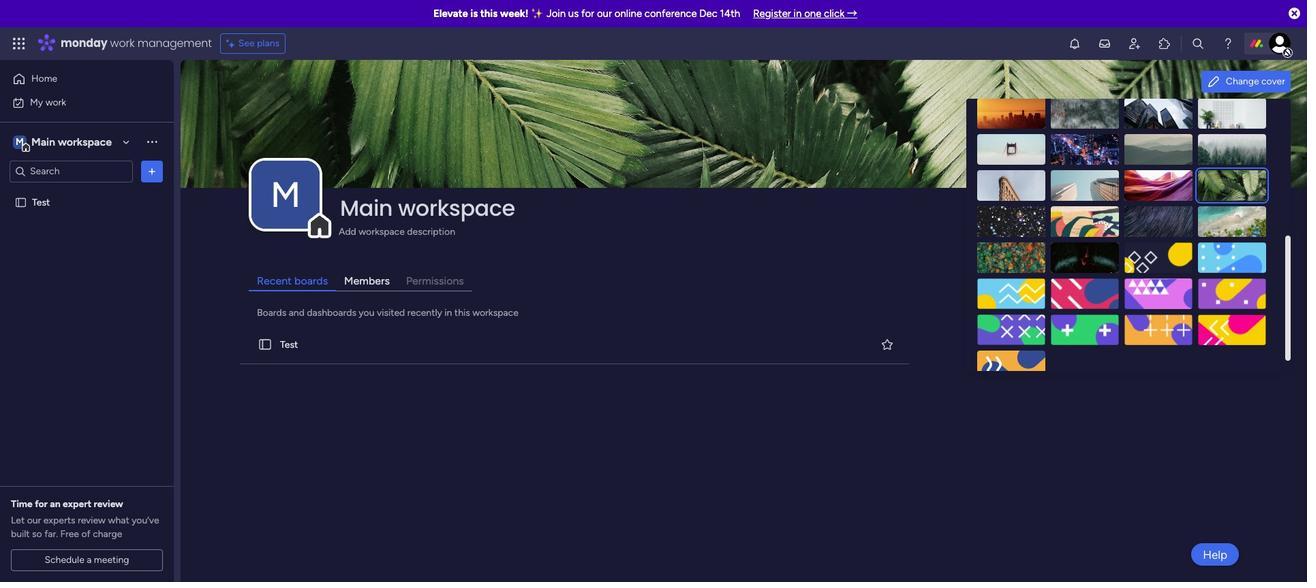 Task type: describe. For each thing, give the bounding box(es) containing it.
click
[[824, 7, 845, 20]]

Search in workspace field
[[29, 164, 114, 179]]

change
[[1226, 76, 1259, 87]]

recently
[[407, 307, 442, 319]]

main inside workspace selection element
[[31, 135, 55, 148]]

dashboards
[[307, 307, 356, 319]]

monday
[[61, 35, 107, 51]]

→
[[847, 7, 857, 20]]

0 vertical spatial our
[[597, 7, 612, 20]]

join
[[547, 7, 566, 20]]

online
[[615, 7, 642, 20]]

permissions
[[406, 275, 464, 288]]

time for an expert review let our experts review what you've built so far. free of charge
[[11, 499, 159, 540]]

home
[[31, 73, 57, 85]]

free
[[60, 529, 79, 540]]

0 vertical spatial this
[[480, 7, 498, 20]]

help button
[[1191, 544, 1239, 566]]

boards
[[294, 275, 328, 288]]

monday work management
[[61, 35, 212, 51]]

week!
[[500, 7, 529, 20]]

and
[[289, 307, 305, 319]]

1 vertical spatial review
[[78, 515, 106, 527]]

brad klo image
[[1269, 33, 1291, 55]]

management
[[137, 35, 212, 51]]

inbox image
[[1098, 37, 1112, 50]]

boards and dashboards you visited recently in this workspace
[[257, 307, 518, 319]]

conference
[[645, 7, 697, 20]]

let
[[11, 515, 25, 527]]

us
[[568, 7, 579, 20]]

1 horizontal spatial in
[[794, 7, 802, 20]]

schedule a meeting button
[[11, 550, 163, 572]]

a
[[87, 555, 92, 566]]

meeting
[[94, 555, 129, 566]]

register in one click →
[[753, 7, 857, 20]]

m for workspace image to the top
[[16, 136, 24, 148]]

elevate
[[433, 7, 468, 20]]

my work button
[[8, 92, 147, 113]]

0 horizontal spatial this
[[454, 307, 470, 319]]

for inside time for an expert review let our experts review what you've built so far. free of charge
[[35, 499, 48, 510]]

14th
[[720, 7, 740, 20]]

visited
[[377, 307, 405, 319]]

1 vertical spatial workspace image
[[251, 161, 320, 229]]

add
[[339, 226, 356, 238]]

is
[[470, 7, 478, 20]]

what
[[108, 515, 129, 527]]

options image
[[145, 165, 159, 178]]

an
[[50, 499, 60, 510]]

you've
[[132, 515, 159, 527]]

add to favorites image
[[880, 338, 894, 351]]

notifications image
[[1068, 37, 1082, 50]]

0 horizontal spatial in
[[445, 307, 452, 319]]

dec
[[699, 7, 718, 20]]

one
[[804, 7, 822, 20]]

recent
[[257, 275, 292, 288]]

workspace selection element
[[13, 134, 114, 152]]



Task type: locate. For each thing, give the bounding box(es) containing it.
apps image
[[1158, 37, 1172, 50]]

help image
[[1221, 37, 1235, 50]]

for right us
[[581, 7, 594, 20]]

work right my
[[45, 96, 66, 108]]

0 vertical spatial review
[[94, 499, 123, 510]]

work for monday
[[110, 35, 135, 51]]

1 horizontal spatial this
[[480, 7, 498, 20]]

1 horizontal spatial for
[[581, 7, 594, 20]]

1 horizontal spatial test
[[280, 339, 298, 351]]

1 vertical spatial our
[[27, 515, 41, 527]]

workspace
[[58, 135, 112, 148], [398, 193, 515, 224], [359, 226, 405, 238], [472, 307, 518, 319]]

test for public board "image" within test list box
[[32, 197, 50, 208]]

1 vertical spatial main
[[340, 193, 393, 224]]

built
[[11, 529, 30, 540]]

0 horizontal spatial m
[[16, 136, 24, 148]]

register in one click → link
[[753, 7, 857, 20]]

description
[[407, 226, 455, 238]]

option
[[0, 190, 174, 193]]

change cover
[[1226, 76, 1285, 87]]

1 vertical spatial work
[[45, 96, 66, 108]]

m inside popup button
[[271, 174, 301, 216]]

0 vertical spatial work
[[110, 35, 135, 51]]

1 vertical spatial in
[[445, 307, 452, 319]]

our inside time for an expert review let our experts review what you've built so far. free of charge
[[27, 515, 41, 527]]

test down the and
[[280, 339, 298, 351]]

work for my
[[45, 96, 66, 108]]

0 vertical spatial workspace image
[[13, 135, 27, 150]]

register
[[753, 7, 791, 20]]

0 vertical spatial main
[[31, 135, 55, 148]]

0 horizontal spatial public board image
[[14, 196, 27, 209]]

home button
[[8, 68, 147, 90]]

our left online
[[597, 7, 612, 20]]

1 horizontal spatial our
[[597, 7, 612, 20]]

of
[[81, 529, 90, 540]]

1 vertical spatial for
[[35, 499, 48, 510]]

main
[[31, 135, 55, 148], [340, 193, 393, 224]]

test
[[32, 197, 50, 208], [280, 339, 298, 351]]

Main workspace field
[[337, 193, 1252, 224]]

in
[[794, 7, 802, 20], [445, 307, 452, 319]]

0 vertical spatial public board image
[[14, 196, 27, 209]]

m button
[[251, 161, 320, 229]]

1 horizontal spatial workspace image
[[251, 161, 320, 229]]

1 horizontal spatial main
[[340, 193, 393, 224]]

1 vertical spatial public board image
[[258, 337, 273, 352]]

for
[[581, 7, 594, 20], [35, 499, 48, 510]]

1 vertical spatial test
[[280, 339, 298, 351]]

0 horizontal spatial test
[[32, 197, 50, 208]]

change cover button
[[1201, 71, 1291, 93]]

select product image
[[12, 37, 26, 50]]

1 horizontal spatial m
[[271, 174, 301, 216]]

0 vertical spatial for
[[581, 7, 594, 20]]

0 vertical spatial in
[[794, 7, 802, 20]]

0 vertical spatial m
[[16, 136, 24, 148]]

cover
[[1261, 76, 1285, 87]]

public board image inside test link
[[258, 337, 273, 352]]

m inside workspace selection element
[[16, 136, 24, 148]]

0 horizontal spatial for
[[35, 499, 48, 510]]

search everything image
[[1191, 37, 1205, 50]]

0 vertical spatial test
[[32, 197, 50, 208]]

main workspace up description
[[340, 193, 515, 224]]

test inside list box
[[32, 197, 50, 208]]

main workspace
[[31, 135, 112, 148], [340, 193, 515, 224]]

for left an
[[35, 499, 48, 510]]

0 vertical spatial main workspace
[[31, 135, 112, 148]]

✨
[[531, 7, 544, 20]]

1 horizontal spatial public board image
[[258, 337, 273, 352]]

0 horizontal spatial our
[[27, 515, 41, 527]]

my work
[[30, 96, 66, 108]]

work
[[110, 35, 135, 51], [45, 96, 66, 108]]

1 horizontal spatial work
[[110, 35, 135, 51]]

recent boards
[[257, 275, 328, 288]]

see plans button
[[220, 33, 286, 54]]

help
[[1203, 548, 1227, 562]]

0 horizontal spatial main
[[31, 135, 55, 148]]

you
[[359, 307, 374, 319]]

invite members image
[[1128, 37, 1142, 50]]

workspace options image
[[145, 135, 159, 149]]

0 horizontal spatial main workspace
[[31, 135, 112, 148]]

public board image inside test list box
[[14, 196, 27, 209]]

my
[[30, 96, 43, 108]]

see plans
[[238, 37, 280, 49]]

our up so
[[27, 515, 41, 527]]

plans
[[257, 37, 280, 49]]

this
[[480, 7, 498, 20], [454, 307, 470, 319]]

workspace image
[[13, 135, 27, 150], [251, 161, 320, 229]]

public board image
[[14, 196, 27, 209], [258, 337, 273, 352]]

test list box
[[0, 188, 174, 398]]

schedule a meeting
[[45, 555, 129, 566]]

review up of
[[78, 515, 106, 527]]

in left one
[[794, 7, 802, 20]]

review up what
[[94, 499, 123, 510]]

experts
[[43, 515, 75, 527]]

main down 'my work'
[[31, 135, 55, 148]]

this right recently on the left of page
[[454, 307, 470, 319]]

review
[[94, 499, 123, 510], [78, 515, 106, 527]]

m
[[16, 136, 24, 148], [271, 174, 301, 216]]

members
[[344, 275, 390, 288]]

so
[[32, 529, 42, 540]]

our
[[597, 7, 612, 20], [27, 515, 41, 527]]

boards
[[257, 307, 286, 319]]

m for the bottom workspace image
[[271, 174, 301, 216]]

test down search in workspace field
[[32, 197, 50, 208]]

schedule
[[45, 555, 84, 566]]

work inside button
[[45, 96, 66, 108]]

work right monday
[[110, 35, 135, 51]]

1 vertical spatial m
[[271, 174, 301, 216]]

see
[[238, 37, 255, 49]]

this right the is
[[480, 7, 498, 20]]

1 vertical spatial main workspace
[[340, 193, 515, 224]]

main workspace up search in workspace field
[[31, 135, 112, 148]]

far.
[[44, 529, 58, 540]]

charge
[[93, 529, 122, 540]]

1 horizontal spatial main workspace
[[340, 193, 515, 224]]

main up add
[[340, 193, 393, 224]]

0 horizontal spatial workspace image
[[13, 135, 27, 150]]

main workspace inside workspace selection element
[[31, 135, 112, 148]]

time
[[11, 499, 33, 510]]

1 vertical spatial this
[[454, 307, 470, 319]]

test for public board "image" within the test link
[[280, 339, 298, 351]]

test link
[[237, 326, 912, 365]]

add workspace description
[[339, 226, 455, 238]]

0 horizontal spatial work
[[45, 96, 66, 108]]

elevate is this week! ✨ join us for our online conference dec 14th
[[433, 7, 740, 20]]

in right recently on the left of page
[[445, 307, 452, 319]]

expert
[[63, 499, 91, 510]]



Task type: vqa. For each thing, say whether or not it's contained in the screenshot.
the bottom main workspace
yes



